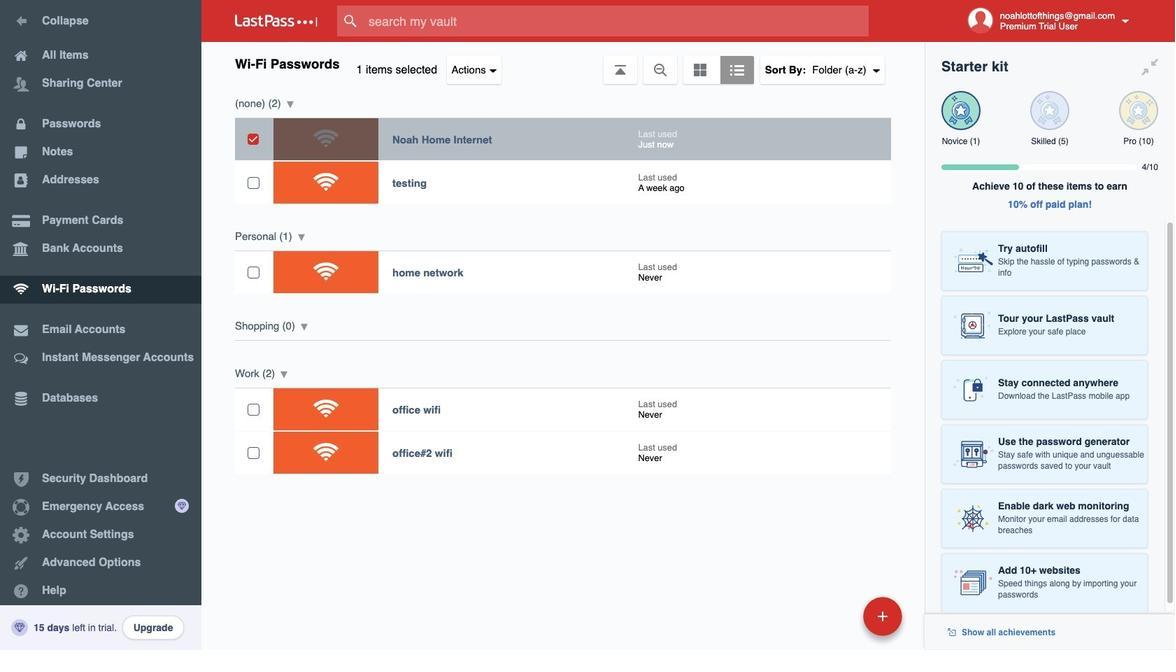 Task type: locate. For each thing, give the bounding box(es) containing it.
vault options navigation
[[202, 42, 925, 84]]

main navigation navigation
[[0, 0, 202, 650]]

new item navigation
[[767, 593, 911, 650]]



Task type: describe. For each thing, give the bounding box(es) containing it.
Search search field
[[337, 6, 896, 36]]

new item element
[[767, 596, 907, 636]]

search my vault text field
[[337, 6, 896, 36]]

lastpass image
[[235, 15, 318, 27]]



Task type: vqa. For each thing, say whether or not it's contained in the screenshot.
dialog
no



